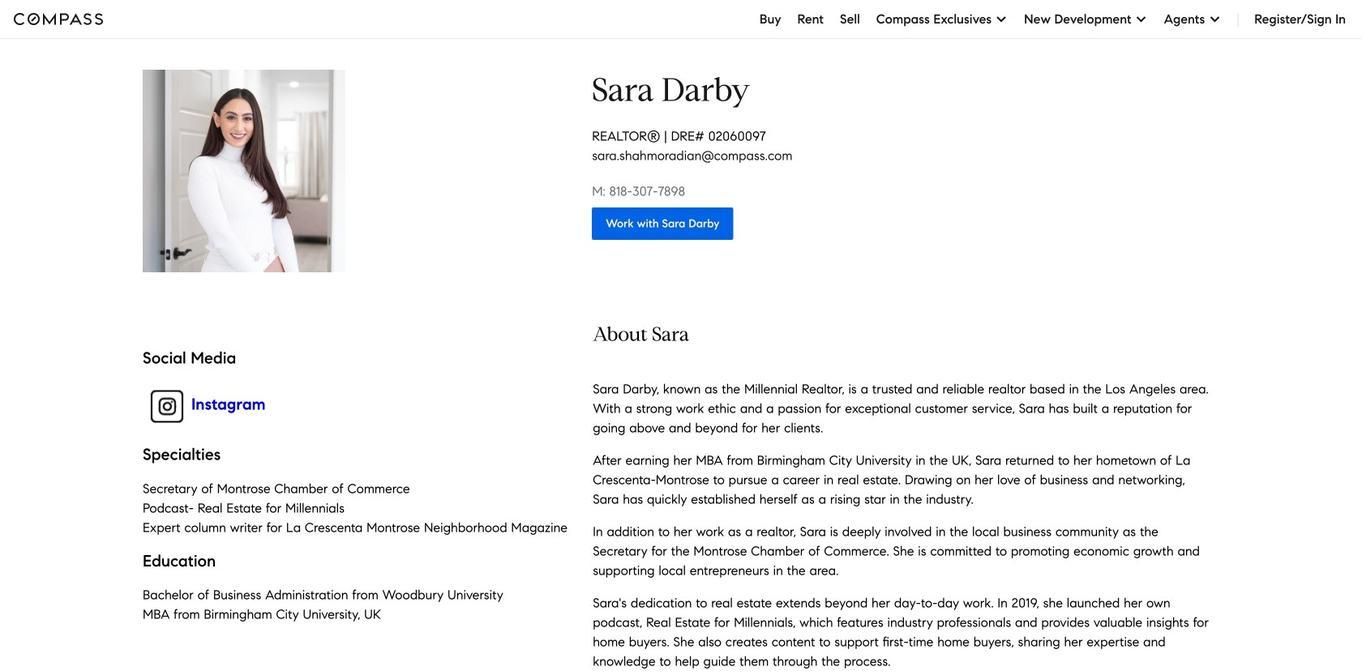Task type: locate. For each thing, give the bounding box(es) containing it.
sara darby image
[[143, 70, 346, 273]]



Task type: describe. For each thing, give the bounding box(es) containing it.
instagram logo image
[[143, 382, 191, 431]]



Task type: vqa. For each thing, say whether or not it's contained in the screenshot.
Zip Code text field
no



